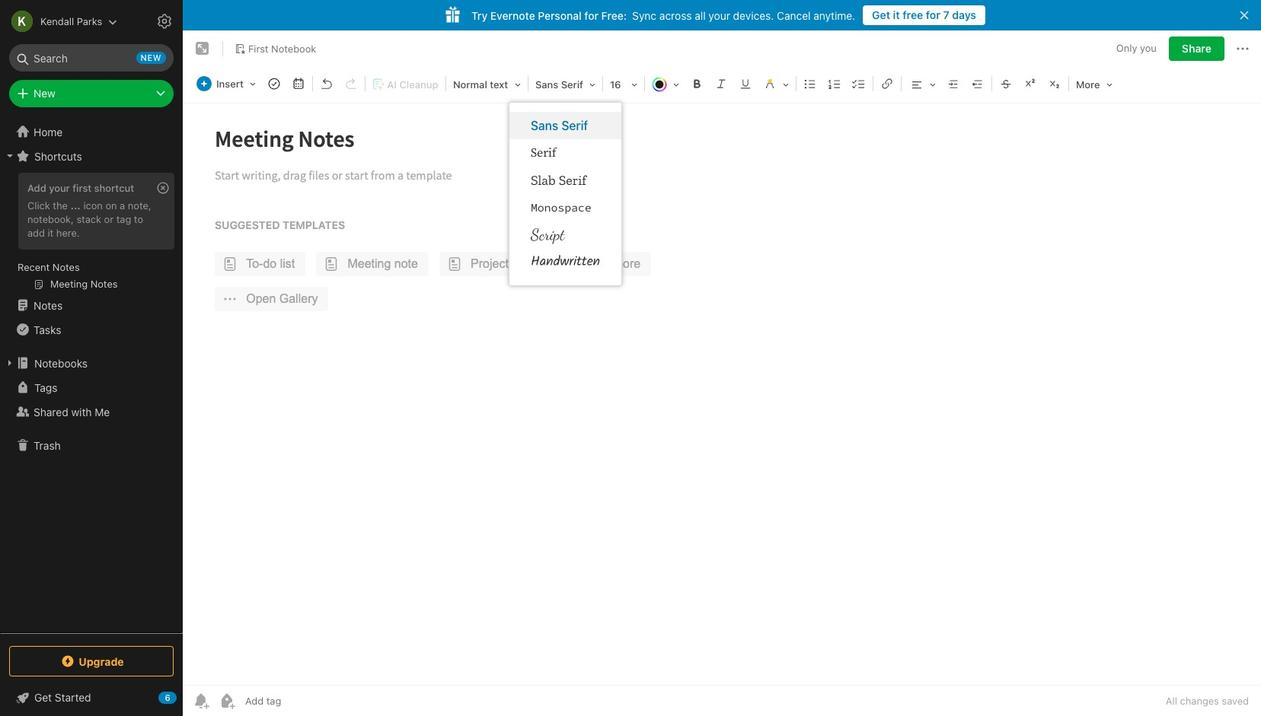 Task type: vqa. For each thing, say whether or not it's contained in the screenshot.
Untitled
no



Task type: describe. For each thing, give the bounding box(es) containing it.
note window element
[[183, 30, 1262, 717]]

bold image
[[686, 73, 708, 94]]

script link
[[510, 222, 622, 249]]

...
[[70, 200, 81, 212]]

new
[[141, 53, 162, 62]]

add
[[27, 182, 46, 194]]

days
[[953, 8, 977, 21]]

dropdown list menu
[[510, 112, 622, 277]]

cancel
[[777, 9, 811, 22]]

slab
[[531, 172, 556, 189]]

calendar event image
[[288, 73, 309, 94]]

text
[[490, 78, 508, 91]]

serif inside font family 'field'
[[561, 78, 584, 91]]

kendall
[[40, 15, 74, 27]]

to
[[134, 213, 143, 225]]

strikethrough image
[[996, 73, 1017, 94]]

sans serif inside font family 'field'
[[536, 78, 584, 91]]

Font color field
[[647, 73, 685, 95]]

recent
[[18, 261, 50, 274]]

evernote
[[491, 9, 535, 22]]

click
[[27, 200, 50, 212]]

indent image
[[943, 73, 965, 94]]

6
[[165, 693, 170, 703]]

for for 7
[[926, 8, 941, 21]]

More actions field
[[1234, 37, 1253, 61]]

notebook
[[271, 42, 316, 55]]

trash link
[[0, 434, 182, 458]]

more actions image
[[1234, 40, 1253, 58]]

tree containing home
[[0, 120, 183, 633]]

shortcuts button
[[0, 144, 182, 168]]

get for get it free for 7 days
[[873, 8, 891, 21]]

shared with me link
[[0, 400, 182, 424]]

started
[[55, 692, 91, 705]]

normal text
[[453, 78, 508, 91]]

1 vertical spatial notes
[[34, 299, 63, 312]]

sans inside font family 'field'
[[536, 78, 559, 91]]

slab serif link
[[510, 167, 622, 194]]

shortcuts
[[34, 150, 82, 163]]

0 horizontal spatial your
[[49, 182, 70, 194]]

only you
[[1117, 42, 1157, 54]]

all
[[695, 9, 706, 22]]

add your first shortcut
[[27, 182, 134, 194]]

it inside icon on a note, notebook, stack or tag to add it here.
[[48, 227, 54, 239]]

here.
[[56, 227, 80, 239]]

get it free for 7 days
[[873, 8, 977, 21]]

sans inside menu item
[[531, 119, 559, 133]]

try evernote personal for free: sync across all your devices. cancel anytime.
[[472, 9, 856, 22]]

0 vertical spatial your
[[709, 9, 731, 22]]

first
[[73, 182, 92, 194]]

first notebook button
[[229, 38, 322, 59]]

Insert field
[[193, 73, 261, 94]]

anytime.
[[814, 9, 856, 22]]

new button
[[9, 80, 174, 107]]

underline image
[[735, 73, 757, 94]]

script handwritten
[[531, 226, 600, 274]]

Help and Learning task checklist field
[[0, 686, 183, 711]]

with
[[71, 406, 92, 419]]

notebooks link
[[0, 351, 182, 376]]

get for get started
[[34, 692, 52, 705]]

outdent image
[[968, 73, 989, 94]]

add a reminder image
[[192, 693, 210, 711]]

free:
[[602, 9, 627, 22]]

sans serif link
[[510, 112, 622, 139]]

sans serif menu item
[[510, 112, 622, 139]]

task image
[[264, 73, 285, 94]]

tasks button
[[0, 318, 182, 342]]

subscript image
[[1045, 73, 1066, 94]]

notes link
[[0, 293, 182, 318]]

me
[[95, 406, 110, 419]]

tag
[[116, 213, 131, 225]]

try
[[472, 9, 488, 22]]

Font family field
[[530, 73, 601, 95]]

Highlight field
[[758, 73, 795, 95]]

upgrade
[[79, 656, 124, 669]]

serif inside menu item
[[562, 119, 588, 133]]

a
[[120, 200, 125, 212]]

monospace link
[[510, 194, 622, 222]]

icon
[[83, 200, 103, 212]]

it inside button
[[893, 8, 900, 21]]

add tag image
[[218, 693, 236, 711]]

trash
[[34, 439, 61, 452]]

add
[[27, 227, 45, 239]]

7
[[944, 8, 950, 21]]

Note Editor text field
[[183, 104, 1262, 686]]

for for free:
[[585, 9, 599, 22]]

new
[[34, 87, 55, 100]]

all changes saved
[[1166, 696, 1250, 708]]

tags
[[34, 381, 57, 394]]

icon on a note, notebook, stack or tag to add it here.
[[27, 200, 151, 239]]

first
[[248, 42, 269, 55]]

group inside tree
[[0, 168, 182, 299]]

get it free for 7 days button
[[863, 5, 986, 25]]

first notebook
[[248, 42, 316, 55]]



Task type: locate. For each thing, give the bounding box(es) containing it.
1 vertical spatial your
[[49, 182, 70, 194]]

or
[[104, 213, 114, 225]]

expand note image
[[194, 40, 212, 58]]

settings image
[[155, 12, 174, 30]]

Font size field
[[605, 73, 643, 95]]

0 vertical spatial notes
[[52, 261, 80, 274]]

superscript image
[[1020, 73, 1042, 94]]

serif up sans serif menu item
[[561, 78, 584, 91]]

it left "free"
[[893, 8, 900, 21]]

serif
[[561, 78, 584, 91], [562, 119, 588, 133], [531, 146, 557, 161], [559, 172, 587, 189]]

Account field
[[0, 6, 118, 37]]

more
[[1077, 78, 1101, 91]]

home link
[[0, 120, 183, 144]]

sans up serif 'link'
[[531, 119, 559, 133]]

saved
[[1222, 696, 1250, 708]]

sans serif inside menu item
[[531, 119, 588, 133]]

share
[[1182, 42, 1212, 55]]

serif up monospace link
[[559, 172, 587, 189]]

only
[[1117, 42, 1138, 54]]

16
[[610, 78, 621, 91]]

notes right the recent
[[52, 261, 80, 274]]

serif up serif 'link'
[[562, 119, 588, 133]]

it
[[893, 8, 900, 21], [48, 227, 54, 239]]

script
[[531, 226, 565, 245]]

serif link
[[510, 139, 622, 167]]

the
[[53, 200, 68, 212]]

stack
[[77, 213, 101, 225]]

Heading level field
[[448, 73, 526, 95]]

home
[[34, 125, 63, 138]]

tags button
[[0, 376, 182, 400]]

1 for from the left
[[926, 8, 941, 21]]

notebooks
[[34, 357, 88, 370]]

1 vertical spatial sans serif
[[531, 119, 588, 133]]

0 vertical spatial sans serif
[[536, 78, 584, 91]]

get left started
[[34, 692, 52, 705]]

get started
[[34, 692, 91, 705]]

for
[[926, 8, 941, 21], [585, 9, 599, 22]]

1 vertical spatial it
[[48, 227, 54, 239]]

free
[[903, 8, 924, 21]]

Add tag field
[[244, 695, 358, 709]]

normal
[[453, 78, 488, 91]]

handwritten
[[531, 251, 600, 274]]

for left 7
[[926, 8, 941, 21]]

0 horizontal spatial it
[[48, 227, 54, 239]]

recent notes
[[18, 261, 80, 274]]

sans serif
[[536, 78, 584, 91], [531, 119, 588, 133]]

1 horizontal spatial get
[[873, 8, 891, 21]]

0 horizontal spatial for
[[585, 9, 599, 22]]

get
[[873, 8, 891, 21], [34, 692, 52, 705]]

insert link image
[[877, 73, 898, 94]]

sans
[[536, 78, 559, 91], [531, 119, 559, 133]]

group
[[0, 168, 182, 299]]

shared with me
[[34, 406, 110, 419]]

serif inside 'link'
[[531, 146, 557, 161]]

across
[[660, 9, 692, 22]]

it down notebook,
[[48, 227, 54, 239]]

notes
[[52, 261, 80, 274], [34, 299, 63, 312]]

notebook,
[[27, 213, 74, 225]]

tasks
[[34, 323, 61, 336]]

1 vertical spatial get
[[34, 692, 52, 705]]

group containing add your first shortcut
[[0, 168, 182, 299]]

insert
[[216, 78, 244, 90]]

new search field
[[20, 44, 166, 72]]

changes
[[1181, 696, 1220, 708]]

sans serif up serif 'link'
[[531, 119, 588, 133]]

numbered list image
[[824, 73, 846, 94]]

note,
[[128, 200, 151, 212]]

your up the
[[49, 182, 70, 194]]

shortcut
[[94, 182, 134, 194]]

personal
[[538, 9, 582, 22]]

get inside help and learning task checklist field
[[34, 692, 52, 705]]

0 vertical spatial get
[[873, 8, 891, 21]]

2 for from the left
[[585, 9, 599, 22]]

click the ...
[[27, 200, 81, 212]]

1 horizontal spatial it
[[893, 8, 900, 21]]

sync
[[633, 9, 657, 22]]

Search text field
[[20, 44, 163, 72]]

on
[[105, 200, 117, 212]]

1 horizontal spatial your
[[709, 9, 731, 22]]

Alignment field
[[904, 73, 942, 95]]

share button
[[1169, 37, 1225, 61]]

slab serif
[[531, 172, 587, 189]]

bulleted list image
[[800, 73, 821, 94]]

More field
[[1071, 73, 1118, 95]]

for inside "get it free for 7 days" button
[[926, 8, 941, 21]]

shared
[[34, 406, 68, 419]]

parks
[[77, 15, 102, 27]]

1 vertical spatial sans
[[531, 119, 559, 133]]

sans up the sans serif link
[[536, 78, 559, 91]]

click to collapse image
[[177, 689, 189, 707]]

kendall parks
[[40, 15, 102, 27]]

all
[[1166, 696, 1178, 708]]

sans serif up sans serif menu item
[[536, 78, 584, 91]]

get left "free"
[[873, 8, 891, 21]]

handwritten link
[[510, 249, 622, 277]]

upgrade button
[[9, 647, 174, 677]]

for left the free:
[[585, 9, 599, 22]]

you
[[1141, 42, 1157, 54]]

1 horizontal spatial for
[[926, 8, 941, 21]]

expand notebooks image
[[4, 357, 16, 370]]

undo image
[[316, 73, 337, 94]]

your
[[709, 9, 731, 22], [49, 182, 70, 194]]

serif up slab
[[531, 146, 557, 161]]

monospace
[[531, 200, 592, 215]]

your right all
[[709, 9, 731, 22]]

0 vertical spatial sans
[[536, 78, 559, 91]]

checklist image
[[849, 73, 870, 94]]

0 vertical spatial it
[[893, 8, 900, 21]]

tree
[[0, 120, 183, 633]]

notes up tasks
[[34, 299, 63, 312]]

italic image
[[711, 73, 732, 94]]

0 horizontal spatial get
[[34, 692, 52, 705]]

notes inside group
[[52, 261, 80, 274]]

devices.
[[733, 9, 774, 22]]

get inside button
[[873, 8, 891, 21]]



